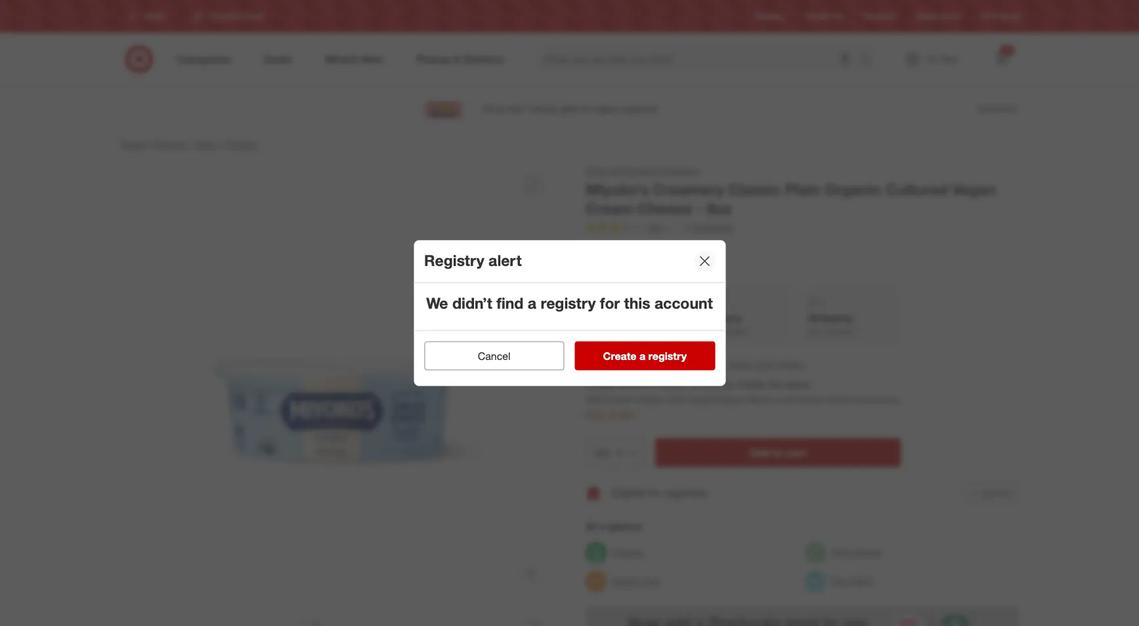 Task type: locate. For each thing, give the bounding box(es) containing it.
add inside button
[[981, 488, 996, 498]]

within down pickup
[[619, 326, 640, 336]]

for inside dialog
[[600, 293, 620, 312]]

registry up we
[[424, 250, 485, 269]]

1 vertical spatial ready
[[586, 378, 616, 391]]

registry inside button
[[649, 349, 687, 363]]

eligible for registries
[[612, 486, 707, 499]]

a right at at bottom right
[[599, 519, 605, 533]]

at
[[626, 358, 636, 371]]

2
[[642, 326, 646, 336], [649, 378, 655, 391]]

available for delivery
[[717, 327, 747, 336]]

1 vertical spatial target
[[121, 139, 146, 150]]

left
[[619, 408, 634, 421]]

hours up with
[[658, 378, 684, 391]]

registry
[[541, 293, 596, 312], [649, 349, 687, 363]]

available down shipping
[[824, 327, 854, 336]]

target left grocery
[[121, 139, 146, 150]]

1 vertical spatial miyoko's
[[586, 180, 649, 198]]

0 vertical spatial ready
[[594, 326, 617, 336]]

0 vertical spatial 2
[[642, 326, 646, 336]]

0 horizontal spatial registry
[[424, 250, 485, 269]]

dairy link
[[196, 139, 217, 150]]

questions
[[692, 222, 734, 233]]

registry
[[756, 11, 785, 21], [424, 250, 485, 269]]

organic right plain on the top
[[825, 180, 882, 198]]

available down delivery
[[717, 327, 747, 336]]

store right until
[[799, 393, 823, 406]]

a inside button
[[640, 349, 646, 363]]

0 vertical spatial target
[[917, 11, 938, 21]]

ready up we'll on the right of the page
[[586, 378, 616, 391]]

2 not from the left
[[809, 327, 821, 336]]

miyoko's right the all
[[622, 165, 657, 176]]

0 vertical spatial for
[[600, 293, 620, 312]]

a right at
[[640, 349, 646, 363]]

fresh/frozen
[[689, 393, 745, 406]]

What can we help you find? suggestions appear below search field
[[536, 45, 864, 74]]

ready inside ready within 2 hours for pickup inside the store we'll hold orders with fresh/frozen items until store close tomorrow. only 8 left
[[586, 378, 616, 391]]

a right the find
[[528, 293, 537, 312]]

pick up at charlotte north
[[586, 358, 717, 371]]

all
[[610, 165, 619, 176]]

3 / from the left
[[220, 139, 223, 150]]

cheese up 382
[[638, 199, 692, 217]]

1 vertical spatial add
[[981, 488, 996, 498]]

delivery not available
[[702, 311, 747, 336]]

gmo
[[852, 575, 874, 586]]

advertisement region
[[110, 93, 1030, 125], [586, 606, 1019, 626]]

for down the north
[[687, 378, 700, 391]]

add left item at bottom
[[981, 488, 996, 498]]

pickup
[[594, 311, 628, 324]]

find stores
[[982, 11, 1022, 21]]

0 horizontal spatial cheese
[[225, 139, 257, 150]]

1 vertical spatial registry
[[424, 250, 485, 269]]

find
[[982, 11, 997, 21]]

we
[[427, 293, 448, 312]]

target left circle
[[917, 11, 938, 21]]

for left this
[[600, 293, 620, 312]]

not inside shipping not available
[[809, 327, 821, 336]]

add inside "button"
[[750, 446, 770, 459]]

add for add to cart
[[750, 446, 770, 459]]

2 horizontal spatial a
[[640, 349, 646, 363]]

/ left the dairy
[[190, 139, 193, 150]]

only
[[586, 408, 607, 421]]

not
[[702, 327, 714, 336], [809, 327, 821, 336]]

miyoko's down the all
[[586, 180, 649, 198]]

1 available from the left
[[717, 327, 747, 336]]

0 horizontal spatial add
[[750, 446, 770, 459]]

4 questions
[[685, 222, 734, 233]]

add for add item
[[981, 488, 996, 498]]

/ right target link
[[148, 139, 151, 150]]

1 vertical spatial 2
[[649, 378, 655, 391]]

charlotte north button
[[639, 357, 717, 372]]

cream
[[586, 199, 634, 217]]

pickup ready within 2 hours
[[594, 311, 668, 336]]

weekly ad
[[806, 11, 843, 21]]

4
[[685, 222, 690, 233]]

2 / from the left
[[190, 139, 193, 150]]

registry left weekly
[[756, 11, 785, 21]]

2 available from the left
[[824, 327, 854, 336]]

for right eligible
[[649, 486, 661, 499]]

1 horizontal spatial organic
[[825, 180, 882, 198]]

2 up "orders"
[[649, 378, 655, 391]]

0 horizontal spatial not
[[702, 327, 714, 336]]

other
[[755, 359, 776, 370]]

1 vertical spatial a
[[640, 349, 646, 363]]

1 horizontal spatial cheese
[[638, 199, 692, 217]]

hours up create a registry
[[648, 326, 668, 336]]

0 horizontal spatial 2
[[642, 326, 646, 336]]

cheese
[[225, 139, 257, 150], [638, 199, 692, 217]]

add left to
[[750, 446, 770, 459]]

2 horizontal spatial /
[[220, 139, 223, 150]]

alert
[[489, 250, 522, 269]]

0 vertical spatial a
[[528, 293, 537, 312]]

gluten free
[[612, 575, 660, 586]]

ready
[[594, 326, 617, 336], [586, 378, 616, 391]]

target for target circle
[[917, 11, 938, 21]]

creamery
[[660, 165, 700, 176], [653, 180, 724, 198]]

not down delivery
[[702, 327, 714, 336]]

0 vertical spatial hours
[[648, 326, 668, 336]]

0 vertical spatial store
[[786, 378, 809, 391]]

shipping
[[809, 311, 853, 325]]

a for create a registry
[[640, 349, 646, 363]]

within up "hold"
[[619, 378, 646, 391]]

store up until
[[786, 378, 809, 391]]

plant based
[[831, 546, 881, 558]]

1 vertical spatial registry
[[649, 349, 687, 363]]

1 horizontal spatial for
[[649, 486, 661, 499]]

plant
[[831, 546, 852, 558]]

1 / from the left
[[148, 139, 151, 150]]

target
[[917, 11, 938, 21], [121, 139, 146, 150]]

0 vertical spatial advertisement region
[[110, 93, 1030, 125]]

1 vertical spatial organic
[[612, 546, 644, 558]]

available
[[717, 327, 747, 336], [824, 327, 854, 336]]

0 horizontal spatial organic
[[612, 546, 644, 558]]

0 vertical spatial registry
[[756, 11, 785, 21]]

0 vertical spatial organic
[[825, 180, 882, 198]]

for
[[600, 293, 620, 312], [687, 378, 700, 391], [649, 486, 661, 499]]

registry inside dialog
[[424, 250, 485, 269]]

hours inside pickup ready within 2 hours
[[648, 326, 668, 336]]

gluten free button
[[586, 567, 660, 596]]

0 horizontal spatial /
[[148, 139, 151, 150]]

dialog
[[414, 240, 726, 386]]

1 vertical spatial for
[[687, 378, 700, 391]]

2 up create a registry
[[642, 326, 646, 336]]

0 horizontal spatial for
[[600, 293, 620, 312]]

$4.99
[[586, 239, 623, 258]]

a
[[528, 293, 537, 312], [640, 349, 646, 363], [599, 519, 605, 533]]

grocery link
[[154, 139, 187, 150]]

dairy
[[196, 139, 217, 150]]

cart
[[786, 446, 807, 459]]

0 vertical spatial within
[[619, 326, 640, 336]]

0 horizontal spatial registry
[[541, 293, 596, 312]]

redcard link
[[864, 11, 896, 22]]

inside
[[737, 378, 765, 391]]

1 not from the left
[[702, 327, 714, 336]]

at
[[586, 519, 596, 533]]

miyoko&#39;s creamery classic plain organic cultured vegan cream cheese - 8oz, 1 of 6 image
[[121, 164, 554, 598]]

account
[[655, 293, 713, 312]]

shop all miyoko's creamery miyoko's creamery classic plain organic cultured vegan cream cheese - 8oz
[[586, 165, 996, 217]]

available inside delivery not available
[[717, 327, 747, 336]]

organic down glance
[[612, 546, 644, 558]]

target circle
[[917, 11, 961, 21]]

miyoko's
[[622, 165, 657, 176], [586, 180, 649, 198]]

within
[[619, 326, 640, 336], [619, 378, 646, 391]]

4 questions link
[[679, 220, 734, 235]]

item
[[998, 488, 1013, 498]]

not inside delivery not available
[[702, 327, 714, 336]]

not down shipping
[[809, 327, 821, 336]]

organic button
[[586, 538, 644, 567]]

1 vertical spatial hours
[[658, 378, 684, 391]]

1 horizontal spatial add
[[981, 488, 996, 498]]

available inside shipping not available
[[824, 327, 854, 336]]

0 vertical spatial cheese
[[225, 139, 257, 150]]

organic inside the "shop all miyoko's creamery miyoko's creamery classic plain organic cultured vegan cream cheese - 8oz"
[[825, 180, 882, 198]]

0 horizontal spatial available
[[717, 327, 747, 336]]

1 horizontal spatial a
[[599, 519, 605, 533]]

1 horizontal spatial 2
[[649, 378, 655, 391]]

cheese right the dairy
[[225, 139, 257, 150]]

1 horizontal spatial /
[[190, 139, 193, 150]]

1 horizontal spatial registry
[[649, 349, 687, 363]]

circle
[[941, 11, 961, 21]]

/ right the dairy link
[[220, 139, 223, 150]]

classic
[[728, 180, 781, 198]]

382 link
[[586, 220, 676, 236]]

cancel
[[478, 349, 511, 363]]

we'll
[[586, 393, 607, 406]]

dialog containing registry alert
[[414, 240, 726, 386]]

1 vertical spatial within
[[619, 378, 646, 391]]

10 link
[[988, 45, 1017, 74]]

0 horizontal spatial target
[[121, 139, 146, 150]]

1 horizontal spatial not
[[809, 327, 821, 336]]

organic inside button
[[612, 546, 644, 558]]

1 horizontal spatial registry
[[756, 11, 785, 21]]

2 horizontal spatial for
[[687, 378, 700, 391]]

up
[[610, 358, 623, 371]]

until
[[777, 393, 796, 406]]

cultured
[[886, 180, 948, 198]]

1 horizontal spatial available
[[824, 327, 854, 336]]

create a registry
[[603, 349, 687, 363]]

1 horizontal spatial target
[[917, 11, 938, 21]]

registry for registry
[[756, 11, 785, 21]]

add
[[750, 446, 770, 459], [981, 488, 996, 498]]

0 vertical spatial add
[[750, 446, 770, 459]]

1 vertical spatial advertisement region
[[586, 606, 1019, 626]]

ready down pickup
[[594, 326, 617, 336]]

charlotte
[[639, 358, 686, 371]]

10
[[1004, 47, 1011, 55]]

1 vertical spatial cheese
[[638, 199, 692, 217]]

2 vertical spatial a
[[599, 519, 605, 533]]



Task type: vqa. For each thing, say whether or not it's contained in the screenshot.
rightmost nearby
no



Task type: describe. For each thing, give the bounding box(es) containing it.
0 vertical spatial creamery
[[660, 165, 700, 176]]

target link
[[121, 139, 146, 150]]

8oz
[[707, 199, 732, 217]]

target / grocery / dairy / cheese
[[121, 139, 257, 150]]

non-gmo
[[831, 575, 874, 586]]

add item
[[981, 488, 1013, 498]]

check
[[726, 359, 752, 370]]

ready inside pickup ready within 2 hours
[[594, 326, 617, 336]]

1 vertical spatial store
[[799, 393, 823, 406]]

not for shipping
[[809, 327, 821, 336]]

382
[[647, 222, 663, 233]]

add to cart
[[750, 446, 807, 459]]

8
[[610, 408, 616, 421]]

based
[[855, 546, 881, 558]]

registry for registry alert
[[424, 250, 485, 269]]

miyoko&#39;s creamery classic plain organic cultured vegan cream cheese - 8oz, 3 of 6 image
[[343, 608, 554, 626]]

gluten
[[612, 575, 639, 586]]

weekly
[[806, 11, 831, 21]]

ad
[[834, 11, 843, 21]]

0 vertical spatial registry
[[541, 293, 596, 312]]

registry alert
[[424, 250, 522, 269]]

shipping not available
[[809, 311, 854, 336]]

for inside ready within 2 hours for pickup inside the store we'll hold orders with fresh/frozen items until store close tomorrow. only 8 left
[[687, 378, 700, 391]]

hold
[[610, 393, 631, 406]]

find
[[497, 293, 524, 312]]

eligible
[[612, 486, 646, 499]]

plain
[[785, 180, 821, 198]]

2 vertical spatial for
[[649, 486, 661, 499]]

stores
[[999, 11, 1022, 21]]

target for target / grocery / dairy / cheese
[[121, 139, 146, 150]]

north
[[689, 358, 717, 371]]

0 vertical spatial miyoko's
[[622, 165, 657, 176]]

-
[[696, 199, 703, 217]]

create a registry button
[[575, 342, 715, 370]]

tomorrow.
[[854, 393, 901, 406]]

didn't
[[453, 293, 493, 312]]

cheese inside the "shop all miyoko's creamery miyoko's creamery classic plain organic cultured vegan cream cheese - 8oz"
[[638, 199, 692, 217]]

0 horizontal spatial a
[[528, 293, 537, 312]]

find stores link
[[982, 11, 1022, 22]]

search
[[854, 54, 886, 67]]

add item button
[[964, 483, 1019, 504]]

ready within 2 hours for pickup inside the store we'll hold orders with fresh/frozen items until store close tomorrow. only 8 left
[[586, 378, 901, 421]]

1 vertical spatial creamery
[[653, 180, 724, 198]]

the
[[768, 378, 783, 391]]

search button
[[854, 45, 886, 76]]

we didn't find a registry for this account
[[427, 293, 713, 312]]

orders
[[634, 393, 664, 406]]

registries
[[664, 486, 707, 499]]

grocery
[[154, 139, 187, 150]]

registry link
[[756, 11, 785, 22]]

redcard
[[864, 11, 896, 21]]

2 inside ready within 2 hours for pickup inside the store we'll hold orders with fresh/frozen items until store close tomorrow. only 8 left
[[649, 378, 655, 391]]

pickup
[[703, 378, 734, 391]]

cancel button
[[424, 342, 565, 370]]

a for at a glance
[[599, 519, 605, 533]]

plant based button
[[805, 538, 881, 567]]

weekly ad link
[[806, 11, 843, 22]]

available for shipping
[[824, 327, 854, 336]]

2 inside pickup ready within 2 hours
[[642, 326, 646, 336]]

close
[[826, 393, 851, 406]]

cheese link
[[225, 139, 257, 150]]

miyoko&#39;s creamery classic plain organic cultured vegan cream cheese - 8oz, 2 of 6 image
[[121, 608, 332, 626]]

hours inside ready within 2 hours for pickup inside the store we'll hold orders with fresh/frozen items until store close tomorrow. only 8 left
[[658, 378, 684, 391]]

to
[[773, 446, 783, 459]]

delivery
[[702, 311, 742, 325]]

not for delivery
[[702, 327, 714, 336]]

within inside ready within 2 hours for pickup inside the store we'll hold orders with fresh/frozen items until store close tomorrow. only 8 left
[[619, 378, 646, 391]]

target circle link
[[917, 11, 961, 22]]

items
[[748, 393, 774, 406]]

pick
[[586, 358, 607, 371]]

create
[[603, 349, 637, 363]]

free
[[642, 575, 660, 586]]

check other stores
[[726, 359, 804, 370]]

non-gmo button
[[805, 567, 874, 596]]

image gallery element
[[121, 164, 554, 626]]

add to cart button
[[656, 438, 901, 467]]

check other stores button
[[725, 358, 805, 372]]

shop
[[586, 165, 608, 176]]

this
[[625, 293, 651, 312]]

within inside pickup ready within 2 hours
[[619, 326, 640, 336]]

glance
[[608, 519, 642, 533]]

with
[[667, 393, 686, 406]]

vegan
[[952, 180, 996, 198]]

stores
[[779, 359, 804, 370]]



